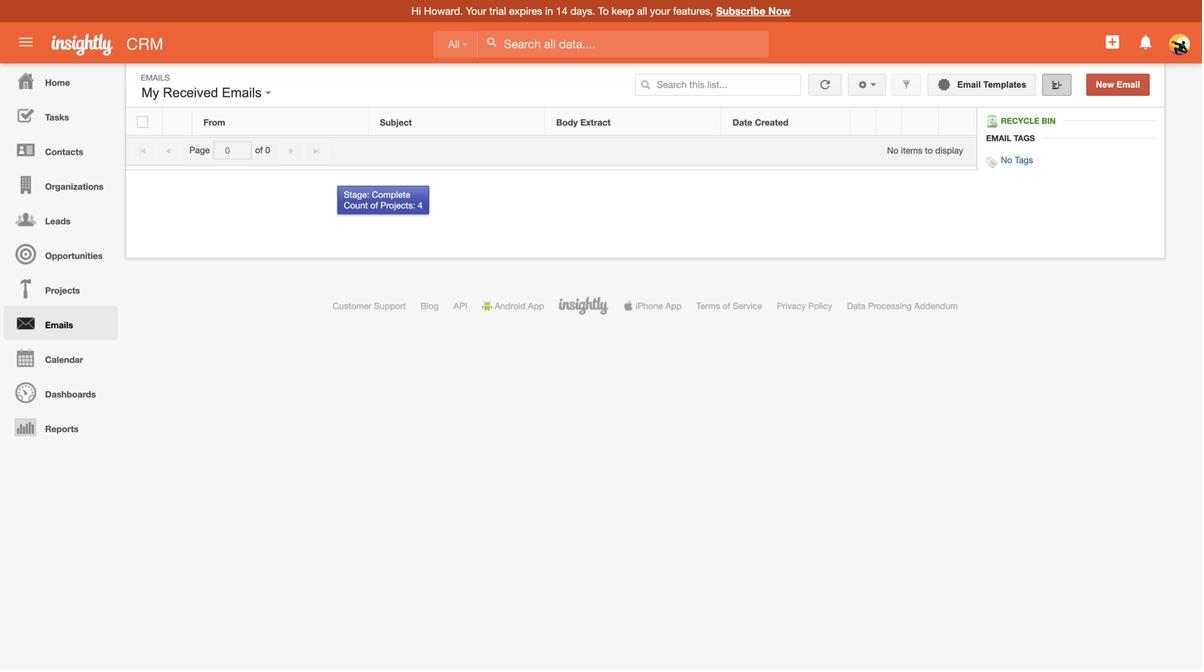 Task type: describe. For each thing, give the bounding box(es) containing it.
api link
[[454, 301, 468, 311]]

now
[[769, 5, 791, 17]]

my received emails
[[142, 85, 266, 100]]

calendar link
[[4, 341, 118, 375]]

privacy policy
[[777, 301, 833, 311]]

keep
[[612, 5, 635, 17]]

to
[[598, 5, 609, 17]]

subject
[[380, 117, 412, 128]]

service
[[733, 301, 763, 311]]

trial
[[490, 5, 506, 17]]

date
[[733, 117, 753, 128]]

Search this list... text field
[[636, 74, 802, 96]]

extract
[[581, 117, 611, 128]]

reports
[[45, 424, 79, 434]]

dashboards link
[[4, 375, 118, 410]]

tags
[[1014, 133, 1036, 143]]

customer
[[333, 301, 372, 311]]

expires
[[509, 5, 543, 17]]

items
[[902, 145, 923, 155]]

refresh list image
[[819, 80, 833, 90]]

email templates link
[[928, 74, 1037, 96]]

bin
[[1042, 116, 1057, 126]]

show list view filters image
[[902, 80, 912, 90]]

notifications image
[[1138, 33, 1155, 51]]

date created
[[733, 117, 789, 128]]

calendar
[[45, 355, 83, 365]]

android app link
[[482, 301, 545, 311]]

iphone app
[[636, 301, 682, 311]]

home
[[45, 77, 70, 88]]

projects
[[45, 285, 80, 296]]

no items to display
[[888, 145, 964, 155]]

addendum
[[915, 301, 958, 311]]

blog link
[[421, 301, 439, 311]]

your
[[466, 5, 487, 17]]

tasks link
[[4, 98, 118, 133]]

customer support
[[333, 301, 406, 311]]

show sidebar image
[[1052, 80, 1063, 90]]

howard.
[[424, 5, 463, 17]]

reports link
[[4, 410, 118, 445]]

your
[[650, 5, 671, 17]]

to
[[926, 145, 933, 155]]

search image
[[641, 80, 651, 90]]

templates
[[984, 80, 1027, 90]]

hi
[[412, 5, 421, 17]]

processing
[[868, 301, 912, 311]]

tasks
[[45, 112, 69, 122]]

created
[[755, 117, 789, 128]]

email tags
[[987, 133, 1036, 143]]

support
[[374, 301, 406, 311]]

crm
[[126, 35, 163, 53]]

no tags
[[1002, 155, 1034, 165]]

dashboards
[[45, 389, 96, 400]]

opportunities
[[45, 251, 103, 261]]

all link
[[434, 31, 478, 58]]

features,
[[674, 5, 714, 17]]

Search all data.... text field
[[478, 31, 769, 57]]

tags
[[1015, 155, 1034, 165]]

data
[[847, 301, 866, 311]]

0
[[265, 145, 270, 155]]

policy
[[809, 301, 833, 311]]

android
[[495, 301, 526, 311]]

count
[[344, 200, 368, 211]]

data processing addendum link
[[847, 301, 958, 311]]

opportunities link
[[4, 237, 118, 271]]

emails inside button
[[222, 85, 262, 100]]

14
[[556, 5, 568, 17]]

terms of service
[[697, 301, 763, 311]]

stage: complete count of projects: 4
[[344, 190, 423, 211]]

body
[[557, 117, 578, 128]]



Task type: vqa. For each thing, say whether or not it's contained in the screenshot.
second C from the top
no



Task type: locate. For each thing, give the bounding box(es) containing it.
subscribe
[[716, 5, 766, 17]]

emails inside navigation
[[45, 320, 73, 330]]

navigation containing home
[[0, 63, 118, 445]]

email right new
[[1117, 80, 1141, 90]]

no left tags at the right top of the page
[[1002, 155, 1013, 165]]

cog image
[[858, 80, 868, 90]]

my
[[142, 85, 159, 100]]

app for android app
[[528, 301, 545, 311]]

new
[[1097, 80, 1115, 90]]

column header up 'display'
[[940, 108, 976, 136]]

1 horizontal spatial emails
[[141, 73, 170, 83]]

of right terms in the right top of the page
[[723, 301, 731, 311]]

app for iphone app
[[666, 301, 682, 311]]

email for templates
[[958, 80, 981, 90]]

contacts
[[45, 147, 83, 157]]

customer support link
[[333, 301, 406, 311]]

1 vertical spatial emails
[[222, 85, 262, 100]]

app right iphone
[[666, 301, 682, 311]]

1 horizontal spatial app
[[666, 301, 682, 311]]

leads
[[45, 216, 71, 226]]

data processing addendum
[[847, 301, 958, 311]]

iphone app link
[[624, 301, 682, 311]]

0 horizontal spatial of
[[255, 145, 263, 155]]

email left tags
[[987, 133, 1012, 143]]

new email
[[1097, 80, 1141, 90]]

2 horizontal spatial of
[[723, 301, 731, 311]]

projects link
[[4, 271, 118, 306]]

no
[[888, 145, 899, 155], [1002, 155, 1013, 165]]

row
[[126, 108, 976, 136]]

email templates
[[955, 80, 1027, 90]]

0 horizontal spatial app
[[528, 301, 545, 311]]

privacy
[[777, 301, 806, 311]]

new email link
[[1087, 74, 1150, 96]]

terms
[[697, 301, 721, 311]]

email for tags
[[987, 133, 1012, 143]]

2 column header from the left
[[851, 108, 877, 136]]

in
[[545, 5, 554, 17]]

subscribe now link
[[716, 5, 791, 17]]

stage:
[[344, 190, 370, 200]]

all
[[448, 39, 460, 50]]

app right android
[[528, 301, 545, 311]]

email left templates
[[958, 80, 981, 90]]

iphone
[[636, 301, 663, 311]]

4
[[418, 200, 423, 211]]

4 column header from the left
[[903, 108, 940, 136]]

column header up no items to display
[[903, 108, 940, 136]]

column header up items at the right top of the page
[[877, 108, 903, 136]]

2 app from the left
[[666, 301, 682, 311]]

no for no items to display
[[888, 145, 899, 155]]

2 vertical spatial of
[[723, 301, 731, 311]]

navigation
[[0, 63, 118, 445]]

emails
[[141, 73, 170, 83], [222, 85, 262, 100], [45, 320, 73, 330]]

recycle bin
[[1002, 116, 1057, 126]]

row containing from
[[126, 108, 976, 136]]

of inside stage: complete count of projects: 4
[[371, 200, 378, 211]]

android app
[[495, 301, 545, 311]]

organizations link
[[4, 167, 118, 202]]

1 horizontal spatial of
[[371, 200, 378, 211]]

page
[[190, 145, 210, 155]]

0 horizontal spatial emails
[[45, 320, 73, 330]]

email
[[958, 80, 981, 90], [1117, 80, 1141, 90], [987, 133, 1012, 143]]

from
[[204, 117, 226, 128]]

contacts link
[[4, 133, 118, 167]]

api
[[454, 301, 468, 311]]

display
[[936, 145, 964, 155]]

terms of service link
[[697, 301, 763, 311]]

of right count
[[371, 200, 378, 211]]

of 0
[[255, 145, 270, 155]]

projects:
[[381, 200, 416, 211]]

home link
[[4, 63, 118, 98]]

1 horizontal spatial email
[[987, 133, 1012, 143]]

leads link
[[4, 202, 118, 237]]

white image
[[487, 37, 497, 47]]

of left 0
[[255, 145, 263, 155]]

2 horizontal spatial email
[[1117, 80, 1141, 90]]

column header
[[163, 108, 192, 136], [851, 108, 877, 136], [877, 108, 903, 136], [903, 108, 940, 136], [940, 108, 976, 136]]

emails up "my"
[[141, 73, 170, 83]]

complete
[[372, 190, 411, 200]]

recycle bin link
[[987, 116, 1064, 128]]

all
[[637, 5, 648, 17]]

hi howard. your trial expires in 14 days. to keep all your features, subscribe now
[[412, 5, 791, 17]]

days.
[[571, 5, 596, 17]]

emails up calendar 'link'
[[45, 320, 73, 330]]

2 vertical spatial emails
[[45, 320, 73, 330]]

my received emails button
[[138, 82, 275, 104]]

body extract
[[557, 117, 611, 128]]

1 vertical spatial of
[[371, 200, 378, 211]]

0 vertical spatial emails
[[141, 73, 170, 83]]

0 horizontal spatial email
[[958, 80, 981, 90]]

no left items at the right top of the page
[[888, 145, 899, 155]]

no tags link
[[1002, 155, 1034, 165]]

3 column header from the left
[[877, 108, 903, 136]]

app
[[528, 301, 545, 311], [666, 301, 682, 311]]

1 horizontal spatial no
[[1002, 155, 1013, 165]]

column header down received
[[163, 108, 192, 136]]

of
[[255, 145, 263, 155], [371, 200, 378, 211], [723, 301, 731, 311]]

0 horizontal spatial no
[[888, 145, 899, 155]]

1 app from the left
[[528, 301, 545, 311]]

5 column header from the left
[[940, 108, 976, 136]]

recycle
[[1002, 116, 1040, 126]]

emails up from
[[222, 85, 262, 100]]

none checkbox inside row
[[137, 116, 148, 128]]

privacy policy link
[[777, 301, 833, 311]]

no for no tags
[[1002, 155, 1013, 165]]

2 horizontal spatial emails
[[222, 85, 262, 100]]

received
[[163, 85, 218, 100]]

blog
[[421, 301, 439, 311]]

None checkbox
[[137, 116, 148, 128]]

1 column header from the left
[[163, 108, 192, 136]]

column header down cog image on the right top of page
[[851, 108, 877, 136]]

0 vertical spatial of
[[255, 145, 263, 155]]



